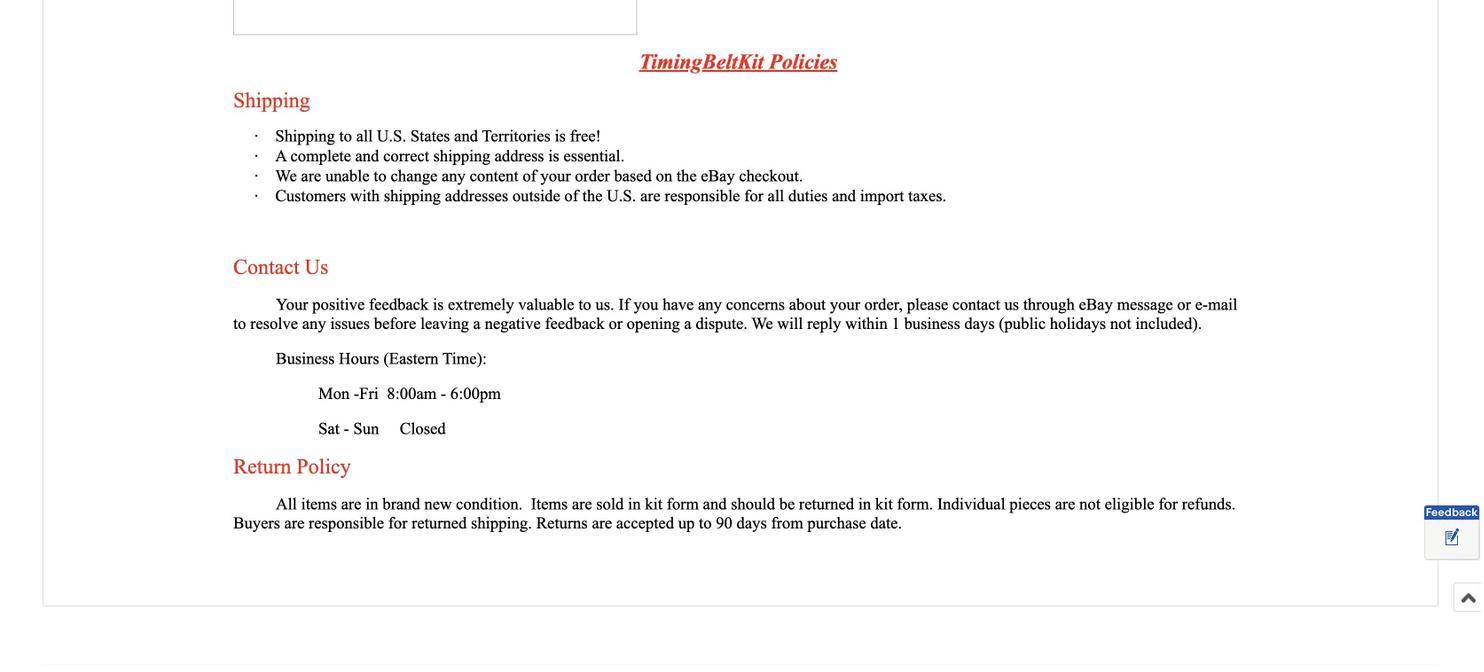 Task type: vqa. For each thing, say whether or not it's contained in the screenshot.
The Feedback at the right bottom of the page
yes



Task type: describe. For each thing, give the bounding box(es) containing it.
feedback
[[1426, 506, 1478, 520]]



